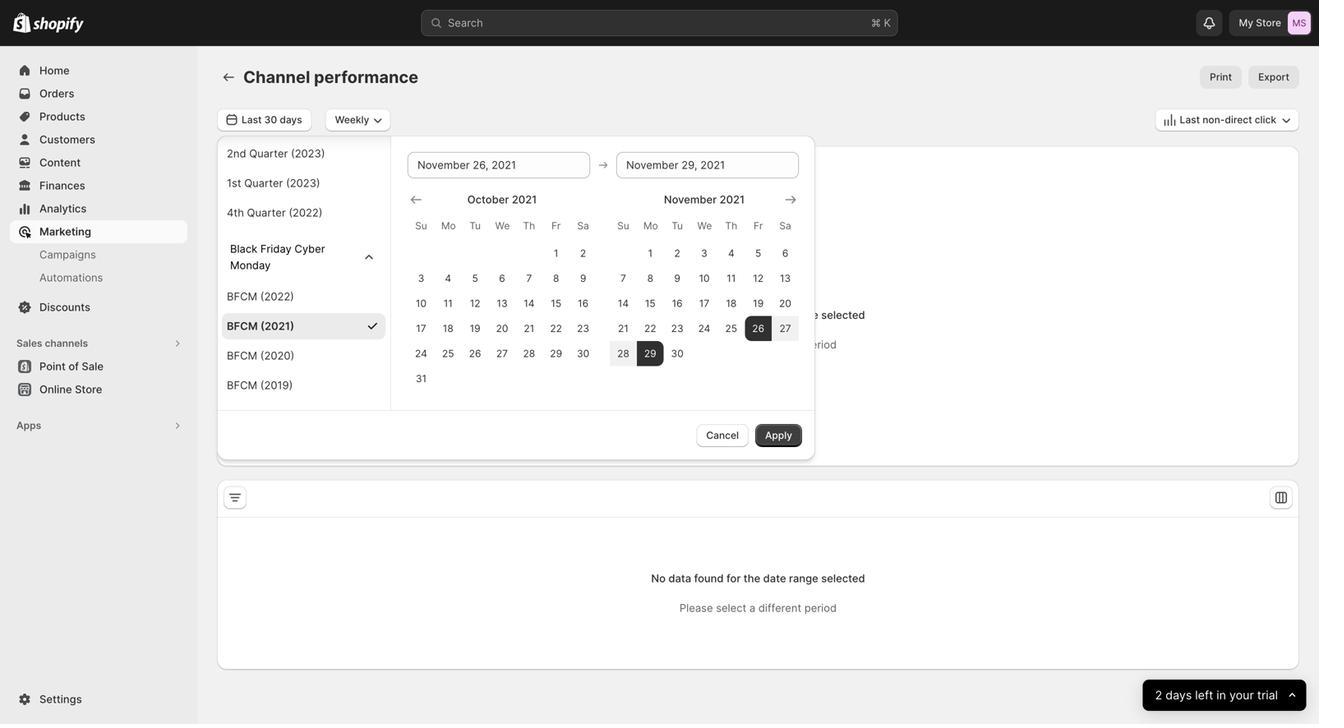 Task type: describe. For each thing, give the bounding box(es) containing it.
1 select from the top
[[716, 338, 747, 351]]

cancel
[[707, 430, 739, 442]]

1 vertical spatial 20
[[496, 323, 508, 335]]

last non-direct click
[[1180, 114, 1277, 126]]

1 period from the top
[[805, 338, 837, 351]]

days inside dropdown button
[[1166, 689, 1192, 703]]

0 horizontal spatial 11 button
[[435, 291, 462, 316]]

left
[[1196, 689, 1214, 703]]

0 horizontal spatial 25 button
[[435, 341, 462, 366]]

bfcm for bfcm (2019)
[[227, 379, 257, 392]]

1 horizontal spatial 6 button
[[772, 241, 799, 266]]

0 horizontal spatial 5 button
[[462, 266, 489, 291]]

channels
[[45, 338, 88, 349]]

last non-direct click button
[[1156, 109, 1300, 132]]

0 horizontal spatial 27 button
[[489, 341, 516, 366]]

grid containing november
[[610, 192, 799, 366]]

2 no data found for the date range selected from the top
[[652, 572, 866, 585]]

19 for the rightmost '19' button
[[753, 298, 764, 310]]

thursday element for november 2021
[[718, 211, 745, 241]]

october 2021
[[468, 193, 537, 206]]

4th quarter (2022)
[[227, 206, 323, 219]]

quarter for 1st
[[244, 177, 283, 190]]

2 horizontal spatial 30
[[671, 348, 684, 360]]

friday element for october 2021
[[543, 211, 570, 241]]

wednesday element for october
[[489, 211, 516, 241]]

apps button
[[10, 414, 187, 437]]

bfcm for bfcm (2020)
[[227, 349, 257, 362]]

2 28 from the left
[[618, 348, 630, 360]]

point
[[39, 360, 66, 373]]

sunday element for november 2021
[[610, 211, 637, 241]]

2 different from the top
[[759, 602, 802, 615]]

29 for first 29 button
[[550, 348, 563, 360]]

0 horizontal spatial 20 button
[[489, 316, 516, 341]]

content link
[[10, 151, 187, 174]]

0 horizontal spatial 4 button
[[435, 266, 462, 291]]

sa for october 2021
[[578, 220, 589, 232]]

10 for left 10 button
[[416, 298, 427, 310]]

customers link
[[10, 128, 187, 151]]

last for last 30 days
[[242, 114, 262, 126]]

finances
[[39, 179, 85, 192]]

discounts
[[39, 301, 90, 314]]

1 9 button from the left
[[570, 266, 597, 291]]

print
[[1211, 71, 1233, 83]]

cyber
[[295, 243, 325, 255]]

1 vertical spatial 18
[[443, 323, 454, 335]]

bfcm (2020)
[[227, 349, 295, 362]]

1 22 button from the left
[[543, 316, 570, 341]]

0 horizontal spatial 6 button
[[489, 266, 516, 291]]

2 select from the top
[[716, 602, 747, 615]]

my
[[1240, 17, 1254, 29]]

non-
[[1203, 114, 1226, 126]]

1 please select a different period from the top
[[680, 338, 837, 351]]

4 for 4 button to the left
[[445, 273, 452, 285]]

1 15 button from the left
[[543, 291, 570, 316]]

0 horizontal spatial 6
[[499, 273, 505, 285]]

1 horizontal spatial 26 button
[[745, 316, 772, 341]]

cancel button
[[697, 424, 749, 447]]

friday
[[261, 243, 292, 255]]

thursday element for october 2021
[[516, 211, 543, 241]]

tuesday element for october 2021
[[462, 211, 489, 241]]

1 horizontal spatial 27
[[780, 323, 792, 335]]

weekly
[[335, 114, 369, 126]]

2 for october 2021
[[580, 248, 586, 259]]

⌘
[[872, 16, 881, 29]]

1 horizontal spatial 5 button
[[745, 241, 772, 266]]

0 horizontal spatial 12 button
[[462, 291, 489, 316]]

home
[[39, 64, 70, 77]]

0 horizontal spatial 17
[[416, 323, 426, 335]]

10 for right 10 button
[[699, 273, 710, 285]]

marketing link
[[10, 220, 187, 243]]

last for last non-direct click
[[1180, 114, 1201, 126]]

automations link
[[10, 266, 187, 289]]

2nd
[[227, 147, 246, 160]]

2 a from the top
[[750, 602, 756, 615]]

0 horizontal spatial 26
[[469, 348, 481, 360]]

last 30 days button
[[217, 109, 312, 132]]

1st quarter (2023)
[[227, 177, 320, 190]]

content
[[39, 156, 81, 169]]

0 vertical spatial 20
[[780, 298, 792, 310]]

0 vertical spatial 26
[[753, 323, 765, 335]]

1 23 from the left
[[577, 323, 590, 335]]

0 horizontal spatial 24 button
[[408, 341, 435, 366]]

4th quarter (2022) button
[[222, 200, 386, 226]]

november 2021
[[664, 193, 745, 206]]

2 found from the top
[[695, 572, 724, 585]]

k
[[884, 16, 891, 29]]

2nd quarter (2023)
[[227, 147, 325, 160]]

1 28 from the left
[[523, 348, 535, 360]]

(2023) for 1st quarter (2023)
[[286, 177, 320, 190]]

2 please from the top
[[680, 602, 713, 615]]

2 date from the top
[[764, 572, 787, 585]]

2 selected from the top
[[822, 572, 866, 585]]

export button
[[1249, 66, 1300, 89]]

apply button
[[756, 424, 803, 447]]

⌘ k
[[872, 16, 891, 29]]

1 horizontal spatial 3 button
[[691, 241, 718, 266]]

1 16 button from the left
[[570, 291, 597, 316]]

channel
[[243, 67, 310, 87]]

1 please from the top
[[680, 338, 713, 351]]

campaigns
[[39, 248, 96, 261]]

2 8 button from the left
[[637, 266, 664, 291]]

(2022) inside button
[[289, 206, 323, 219]]

1 horizontal spatial 25 button
[[718, 316, 745, 341]]

2 for november 2021
[[675, 248, 681, 259]]

1 button for november 2021
[[637, 241, 664, 266]]

0 horizontal spatial 3
[[418, 273, 425, 285]]

YYYY-MM-DD text field
[[617, 152, 799, 178]]

weekly button
[[325, 109, 391, 132]]

bfcm (2022) button
[[222, 284, 386, 310]]

su for november
[[618, 220, 630, 232]]

sale
[[82, 360, 104, 373]]

bfcm (2019) button
[[222, 373, 386, 399]]

apps
[[16, 420, 41, 432]]

0 horizontal spatial 18 button
[[435, 316, 462, 341]]

in
[[1217, 689, 1227, 703]]

saturday element for november 2021
[[772, 211, 799, 241]]

0 vertical spatial 3
[[702, 248, 708, 259]]

trial
[[1258, 689, 1279, 703]]

bfcm (2021)
[[227, 320, 295, 333]]

bfcm (2022)
[[227, 290, 294, 303]]

0 horizontal spatial 10 button
[[408, 291, 435, 316]]

monday
[[230, 259, 271, 272]]

monday element for october
[[435, 211, 462, 241]]

fr for october 2021
[[552, 220, 561, 232]]

1 horizontal spatial 5
[[756, 248, 762, 259]]

apply
[[766, 430, 793, 442]]

black friday cyber monday
[[230, 243, 325, 272]]

0 horizontal spatial 17 button
[[408, 316, 435, 341]]

1 horizontal spatial 19 button
[[745, 291, 772, 316]]

point of sale button
[[0, 355, 197, 378]]

1 selected from the top
[[822, 309, 866, 322]]

1 horizontal spatial 13 button
[[772, 266, 799, 291]]

1 21 button from the left
[[516, 316, 543, 341]]

11 for 11 button to the left
[[444, 298, 453, 310]]

2021 for november 2021
[[720, 193, 745, 206]]

sales channels
[[16, 338, 88, 349]]

0 horizontal spatial 3 button
[[408, 266, 435, 291]]

2 no from the top
[[652, 572, 666, 585]]

your
[[1230, 689, 1254, 703]]

2 days left in your trial button
[[1143, 680, 1307, 711]]

1 horizontal spatial 6
[[783, 248, 789, 259]]

1 no data found for the date range selected from the top
[[652, 309, 866, 322]]

2 28 button from the left
[[610, 341, 637, 366]]

th for october 2021
[[523, 220, 536, 232]]

channel performance
[[243, 67, 419, 87]]

14 for first 14 'button' from right
[[618, 298, 629, 310]]

1 horizontal spatial 11 button
[[718, 266, 745, 291]]

2 data from the top
[[669, 572, 692, 585]]

2 16 from the left
[[672, 298, 683, 310]]

13 for the rightmost 13 button
[[780, 273, 791, 285]]

2 inside dropdown button
[[1156, 689, 1163, 703]]

2 23 button from the left
[[664, 316, 691, 341]]

(2021)
[[261, 320, 295, 333]]

0 horizontal spatial 19 button
[[462, 316, 489, 341]]

black
[[230, 243, 258, 255]]

9 for second 9 'button'
[[675, 273, 681, 285]]

friday element for november 2021
[[745, 211, 772, 241]]

online store
[[39, 383, 102, 396]]

bfcm (2020) button
[[222, 343, 386, 369]]

orders link
[[10, 82, 187, 105]]

bfcm for bfcm (2021)
[[227, 320, 258, 333]]

1st
[[227, 177, 241, 190]]

products
[[39, 110, 85, 123]]

1 horizontal spatial 4 button
[[718, 241, 745, 266]]

22 for first 22 button from right
[[645, 323, 657, 335]]

black friday cyber monday button
[[224, 234, 384, 280]]

analytics
[[39, 202, 87, 215]]

1 a from the top
[[750, 338, 756, 351]]

1 8 button from the left
[[543, 266, 570, 291]]

1 vertical spatial 24
[[415, 348, 427, 360]]

1 horizontal spatial 17 button
[[691, 291, 718, 316]]

1 vertical spatial 5
[[472, 273, 478, 285]]

1 for from the top
[[727, 309, 741, 322]]

online store button
[[0, 378, 197, 401]]

finances link
[[10, 174, 187, 197]]

online store link
[[10, 378, 187, 401]]

2 22 button from the left
[[637, 316, 664, 341]]

2 button for november 2021
[[664, 241, 691, 266]]

settings link
[[10, 688, 187, 711]]

discounts link
[[10, 296, 187, 319]]

customers
[[39, 133, 95, 146]]

1 horizontal spatial 24
[[699, 323, 711, 335]]

shopify image
[[13, 13, 31, 33]]

my store
[[1240, 17, 1282, 29]]

mo for october
[[441, 220, 456, 232]]

shopify image
[[33, 17, 84, 33]]

2 for from the top
[[727, 572, 741, 585]]

4 for the rightmost 4 button
[[729, 248, 735, 259]]

sales channels button
[[10, 332, 187, 355]]

1 for november 2021
[[648, 248, 653, 259]]

2 8 from the left
[[648, 273, 654, 285]]

0 vertical spatial 18
[[726, 298, 737, 310]]

YYYY-MM-DD text field
[[408, 152, 590, 178]]

1 data from the top
[[669, 309, 692, 322]]

2 button for october 2021
[[570, 241, 597, 266]]



Task type: locate. For each thing, give the bounding box(es) containing it.
9 button
[[570, 266, 597, 291], [664, 266, 691, 291]]

12 for the right 12 button
[[753, 273, 764, 285]]

last 30 days
[[242, 114, 302, 126]]

campaigns link
[[10, 243, 187, 266]]

10 button up 31 button on the bottom
[[408, 291, 435, 316]]

days inside 'dropdown button'
[[280, 114, 302, 126]]

11
[[727, 273, 736, 285], [444, 298, 453, 310]]

bfcm down bfcm (2022) on the left top of page
[[227, 320, 258, 333]]

2 horizontal spatial 2
[[1156, 689, 1163, 703]]

4 button
[[718, 241, 745, 266], [435, 266, 462, 291]]

1 vertical spatial 19
[[470, 323, 481, 335]]

bfcm for bfcm (2022)
[[227, 290, 257, 303]]

1 8 from the left
[[553, 273, 559, 285]]

direct
[[1226, 114, 1253, 126]]

0 vertical spatial select
[[716, 338, 747, 351]]

2 days left in your trial
[[1156, 689, 1279, 703]]

1 horizontal spatial 7 button
[[610, 266, 637, 291]]

bfcm (2019)
[[227, 379, 293, 392]]

0 horizontal spatial 24
[[415, 348, 427, 360]]

0 horizontal spatial 25
[[442, 348, 454, 360]]

1 horizontal spatial 21 button
[[610, 316, 637, 341]]

2 9 button from the left
[[664, 266, 691, 291]]

su for october
[[415, 220, 427, 232]]

2 wednesday element from the left
[[691, 211, 718, 241]]

1 vertical spatial please select a different period
[[680, 602, 837, 615]]

10 up 31 button on the bottom
[[416, 298, 427, 310]]

1 horizontal spatial fr
[[754, 220, 763, 232]]

1 different from the top
[[759, 338, 802, 351]]

1 horizontal spatial su
[[618, 220, 630, 232]]

0 horizontal spatial 23 button
[[570, 316, 597, 341]]

29 button
[[543, 341, 570, 366], [637, 341, 664, 366]]

1 horizontal spatial 22
[[645, 323, 657, 335]]

19 for '19' button to the left
[[470, 323, 481, 335]]

sa
[[578, 220, 589, 232], [780, 220, 792, 232]]

1 horizontal spatial 18 button
[[718, 291, 745, 316]]

print button
[[1201, 66, 1243, 89]]

days up 2nd quarter (2023) button
[[280, 114, 302, 126]]

2 the from the top
[[744, 572, 761, 585]]

1 horizontal spatial 4
[[729, 248, 735, 259]]

monday element for november
[[637, 211, 664, 241]]

1 vertical spatial (2023)
[[286, 177, 320, 190]]

20 button
[[772, 291, 799, 316], [489, 316, 516, 341]]

quarter
[[249, 147, 288, 160], [244, 177, 283, 190], [247, 206, 286, 219]]

1 7 from the left
[[527, 273, 532, 285]]

2 30 button from the left
[[664, 341, 691, 366]]

0 horizontal spatial friday element
[[543, 211, 570, 241]]

1 sa from the left
[[578, 220, 589, 232]]

8 button
[[543, 266, 570, 291], [637, 266, 664, 291]]

13
[[780, 273, 791, 285], [497, 298, 508, 310]]

10 button down november 2021
[[691, 266, 718, 291]]

0 vertical spatial selected
[[822, 309, 866, 322]]

2 7 from the left
[[621, 273, 626, 285]]

3
[[702, 248, 708, 259], [418, 273, 425, 285]]

0 horizontal spatial 14 button
[[516, 291, 543, 316]]

1 horizontal spatial 29 button
[[637, 341, 664, 366]]

0 horizontal spatial 22 button
[[543, 316, 570, 341]]

0 vertical spatial 4
[[729, 248, 735, 259]]

1 horizontal spatial 8 button
[[637, 266, 664, 291]]

friday element
[[543, 211, 570, 241], [745, 211, 772, 241]]

we
[[495, 220, 510, 232], [698, 220, 712, 232]]

1 vertical spatial date
[[764, 572, 787, 585]]

(2020)
[[260, 349, 295, 362]]

1 horizontal spatial 18
[[726, 298, 737, 310]]

18
[[726, 298, 737, 310], [443, 323, 454, 335]]

0 horizontal spatial 30 button
[[570, 341, 597, 366]]

bfcm up bfcm (2019)
[[227, 349, 257, 362]]

1 vertical spatial 27
[[497, 348, 508, 360]]

home link
[[10, 59, 187, 82]]

1 horizontal spatial 24 button
[[691, 316, 718, 341]]

31
[[416, 373, 427, 385]]

1 horizontal spatial 23
[[672, 323, 684, 335]]

22 button
[[543, 316, 570, 341], [637, 316, 664, 341]]

0 vertical spatial different
[[759, 338, 802, 351]]

0 horizontal spatial days
[[280, 114, 302, 126]]

1 vertical spatial 4
[[445, 273, 452, 285]]

store right my in the right top of the page
[[1257, 17, 1282, 29]]

10 down november 2021
[[699, 273, 710, 285]]

0 horizontal spatial 27
[[497, 348, 508, 360]]

bfcm down monday
[[227, 290, 257, 303]]

2 tu from the left
[[672, 220, 683, 232]]

0 horizontal spatial 2 button
[[570, 241, 597, 266]]

bfcm (2021) button
[[222, 313, 386, 340]]

16
[[578, 298, 589, 310], [672, 298, 683, 310]]

last inside dropdown button
[[1180, 114, 1201, 126]]

(2022) inside "button"
[[260, 290, 294, 303]]

0 horizontal spatial 1 button
[[543, 241, 570, 266]]

(2023) inside 2nd quarter (2023) button
[[291, 147, 325, 160]]

1 7 button from the left
[[516, 266, 543, 291]]

1 horizontal spatial 17
[[700, 298, 710, 310]]

we for november
[[698, 220, 712, 232]]

22
[[550, 323, 562, 335], [645, 323, 657, 335]]

quarter for 4th
[[247, 206, 286, 219]]

14 for second 14 'button' from the right
[[524, 298, 535, 310]]

point of sale link
[[10, 355, 187, 378]]

0 horizontal spatial 9
[[580, 273, 587, 285]]

2 please select a different period from the top
[[680, 602, 837, 615]]

1 tu from the left
[[470, 220, 481, 232]]

1 found from the top
[[695, 309, 724, 322]]

tu for november
[[672, 220, 683, 232]]

1 horizontal spatial thursday element
[[718, 211, 745, 241]]

28
[[523, 348, 535, 360], [618, 348, 630, 360]]

1 vertical spatial different
[[759, 602, 802, 615]]

1 horizontal spatial 23 button
[[664, 316, 691, 341]]

0 horizontal spatial tuesday element
[[462, 211, 489, 241]]

orders
[[39, 87, 74, 100]]

1 15 from the left
[[551, 298, 562, 310]]

1 mo from the left
[[441, 220, 456, 232]]

1 horizontal spatial 11
[[727, 273, 736, 285]]

0 vertical spatial a
[[750, 338, 756, 351]]

1 sunday element from the left
[[408, 211, 435, 241]]

17
[[700, 298, 710, 310], [416, 323, 426, 335]]

tuesday element down october
[[462, 211, 489, 241]]

saturday element
[[570, 211, 597, 241], [772, 211, 799, 241]]

0 horizontal spatial 26 button
[[462, 341, 489, 366]]

last up the 2nd
[[242, 114, 262, 126]]

2nd quarter (2023) button
[[222, 141, 386, 167]]

bfcm inside the bfcm (2022) "button"
[[227, 290, 257, 303]]

28 button
[[516, 341, 543, 366], [610, 341, 637, 366]]

12 button
[[745, 266, 772, 291], [462, 291, 489, 316]]

last left non-
[[1180, 114, 1201, 126]]

31 button
[[408, 366, 435, 391]]

0 horizontal spatial last
[[242, 114, 262, 126]]

1 horizontal spatial 12
[[753, 273, 764, 285]]

1
[[554, 248, 559, 259], [648, 248, 653, 259]]

products link
[[10, 105, 187, 128]]

1 button for october 2021
[[543, 241, 570, 266]]

thursday element down november 2021
[[718, 211, 745, 241]]

4th
[[227, 206, 244, 219]]

2 thursday element from the left
[[718, 211, 745, 241]]

0 horizontal spatial store
[[75, 383, 102, 396]]

1 vertical spatial for
[[727, 572, 741, 585]]

27 button
[[772, 316, 799, 341], [489, 341, 516, 366]]

13 for the left 13 button
[[497, 298, 508, 310]]

store
[[1257, 17, 1282, 29], [75, 383, 102, 396]]

sunday element for october 2021
[[408, 211, 435, 241]]

last
[[242, 114, 262, 126], [1180, 114, 1201, 126]]

0 vertical spatial 10
[[699, 273, 710, 285]]

30 button
[[570, 341, 597, 366], [664, 341, 691, 366]]

6
[[783, 248, 789, 259], [499, 273, 505, 285]]

23
[[577, 323, 590, 335], [672, 323, 684, 335]]

2 range from the top
[[789, 572, 819, 585]]

quarter right 1st
[[244, 177, 283, 190]]

9
[[580, 273, 587, 285], [675, 273, 681, 285]]

of
[[69, 360, 79, 373]]

12 for 12 button to the left
[[470, 298, 481, 310]]

9 for 2nd 9 'button' from the right
[[580, 273, 587, 285]]

1 horizontal spatial last
[[1180, 114, 1201, 126]]

monday element
[[435, 211, 462, 241], [637, 211, 664, 241]]

mo
[[441, 220, 456, 232], [644, 220, 658, 232]]

2 2021 from the left
[[720, 193, 745, 206]]

0 vertical spatial (2023)
[[291, 147, 325, 160]]

1 horizontal spatial 1
[[648, 248, 653, 259]]

analytics link
[[10, 197, 187, 220]]

2 1 from the left
[[648, 248, 653, 259]]

2 29 button from the left
[[637, 341, 664, 366]]

12
[[753, 273, 764, 285], [470, 298, 481, 310]]

0 horizontal spatial 29 button
[[543, 341, 570, 366]]

1 16 from the left
[[578, 298, 589, 310]]

1 fr from the left
[[552, 220, 561, 232]]

online
[[39, 383, 72, 396]]

1 21 from the left
[[524, 323, 535, 335]]

1 horizontal spatial 28 button
[[610, 341, 637, 366]]

sales
[[16, 338, 42, 349]]

mo for november
[[644, 220, 658, 232]]

thursday element
[[516, 211, 543, 241], [718, 211, 745, 241]]

1 for october 2021
[[554, 248, 559, 259]]

0 horizontal spatial monday element
[[435, 211, 462, 241]]

2 mo from the left
[[644, 220, 658, 232]]

(2023) for 2nd quarter (2023)
[[291, 147, 325, 160]]

1 monday element from the left
[[435, 211, 462, 241]]

10
[[699, 273, 710, 285], [416, 298, 427, 310]]

2 21 button from the left
[[610, 316, 637, 341]]

1 range from the top
[[789, 309, 819, 322]]

marketing
[[39, 225, 91, 238]]

settings
[[39, 693, 82, 706]]

1 horizontal spatial tu
[[672, 220, 683, 232]]

1 horizontal spatial 27 button
[[772, 316, 799, 341]]

tu for october
[[470, 220, 481, 232]]

october
[[468, 193, 509, 206]]

2
[[580, 248, 586, 259], [675, 248, 681, 259], [1156, 689, 1163, 703]]

22 for second 22 button from right
[[550, 323, 562, 335]]

store for my store
[[1257, 17, 1282, 29]]

0 horizontal spatial 21 button
[[516, 316, 543, 341]]

wednesday element down november 2021
[[691, 211, 718, 241]]

2 14 button from the left
[[610, 291, 637, 316]]

19 button
[[745, 291, 772, 316], [462, 316, 489, 341]]

1 no from the top
[[652, 309, 666, 322]]

(2023) down 2nd quarter (2023) button
[[286, 177, 320, 190]]

1 horizontal spatial 20 button
[[772, 291, 799, 316]]

we down october 2021
[[495, 220, 510, 232]]

2 16 button from the left
[[664, 291, 691, 316]]

3 bfcm from the top
[[227, 349, 257, 362]]

2 sa from the left
[[780, 220, 792, 232]]

7 button
[[516, 266, 543, 291], [610, 266, 637, 291]]

0 horizontal spatial 13
[[497, 298, 508, 310]]

18 button
[[718, 291, 745, 316], [435, 316, 462, 341]]

1 vertical spatial quarter
[[244, 177, 283, 190]]

25 for leftmost 25 button
[[442, 348, 454, 360]]

we down november 2021
[[698, 220, 712, 232]]

2 bfcm from the top
[[227, 320, 258, 333]]

1 horizontal spatial 2021
[[720, 193, 745, 206]]

30 inside last 30 days 'dropdown button'
[[265, 114, 277, 126]]

19
[[753, 298, 764, 310], [470, 323, 481, 335]]

wednesday element
[[489, 211, 516, 241], [691, 211, 718, 241]]

2 21 from the left
[[618, 323, 629, 335]]

5
[[756, 248, 762, 259], [472, 273, 478, 285]]

4 bfcm from the top
[[227, 379, 257, 392]]

store for online store
[[75, 383, 102, 396]]

11 button
[[718, 266, 745, 291], [435, 291, 462, 316]]

0 horizontal spatial 13 button
[[489, 291, 516, 316]]

2 7 button from the left
[[610, 266, 637, 291]]

25 for right 25 button
[[726, 323, 738, 335]]

(2023) up 1st quarter (2023) button
[[291, 147, 325, 160]]

2 period from the top
[[805, 602, 837, 615]]

0 vertical spatial quarter
[[249, 147, 288, 160]]

quarter down 1st quarter (2023)
[[247, 206, 286, 219]]

saturday element for october 2021
[[570, 211, 597, 241]]

quarter for 2nd
[[249, 147, 288, 160]]

2021 right october
[[512, 193, 537, 206]]

2021 right november
[[720, 193, 745, 206]]

november
[[664, 193, 717, 206]]

(2022) down 1st quarter (2023) button
[[289, 206, 323, 219]]

tu
[[470, 220, 481, 232], [672, 220, 683, 232]]

1 vertical spatial (2022)
[[260, 290, 294, 303]]

29 for 1st 29 button from the right
[[645, 348, 657, 360]]

1 horizontal spatial 30
[[577, 348, 590, 360]]

click
[[1255, 114, 1277, 126]]

1 14 button from the left
[[516, 291, 543, 316]]

1 29 from the left
[[550, 348, 563, 360]]

days left left
[[1166, 689, 1192, 703]]

th down november 2021
[[726, 220, 738, 232]]

2 sunday element from the left
[[610, 211, 637, 241]]

th for november 2021
[[726, 220, 738, 232]]

0 horizontal spatial tu
[[470, 220, 481, 232]]

1 the from the top
[[744, 309, 761, 322]]

15 for second 15 button from left
[[645, 298, 656, 310]]

2 monday element from the left
[[637, 211, 664, 241]]

thursday element down october 2021
[[516, 211, 543, 241]]

my store image
[[1289, 12, 1312, 35]]

sunday element
[[408, 211, 435, 241], [610, 211, 637, 241]]

1 grid from the left
[[408, 192, 597, 391]]

1 vertical spatial found
[[695, 572, 724, 585]]

0 vertical spatial 25
[[726, 323, 738, 335]]

1 vertical spatial store
[[75, 383, 102, 396]]

0 horizontal spatial 28 button
[[516, 341, 543, 366]]

2 we from the left
[[698, 220, 712, 232]]

1 thursday element from the left
[[516, 211, 543, 241]]

wednesday element down october 2021
[[489, 211, 516, 241]]

2 15 button from the left
[[637, 291, 664, 316]]

tuesday element for november 2021
[[664, 211, 691, 241]]

(2019)
[[260, 379, 293, 392]]

2 last from the left
[[1180, 114, 1201, 126]]

1 30 button from the left
[[570, 341, 597, 366]]

point of sale
[[39, 360, 104, 373]]

1 2021 from the left
[[512, 193, 537, 206]]

search
[[448, 16, 483, 29]]

1 horizontal spatial monday element
[[637, 211, 664, 241]]

grid containing october
[[408, 192, 597, 391]]

(2022) up (2021)
[[260, 290, 294, 303]]

1 th from the left
[[523, 220, 536, 232]]

(2022)
[[289, 206, 323, 219], [260, 290, 294, 303]]

2 vertical spatial quarter
[[247, 206, 286, 219]]

10 button
[[691, 266, 718, 291], [408, 291, 435, 316]]

1 friday element from the left
[[543, 211, 570, 241]]

2 saturday element from the left
[[772, 211, 799, 241]]

0 horizontal spatial sunday element
[[408, 211, 435, 241]]

1 horizontal spatial 22 button
[[637, 316, 664, 341]]

2 23 from the left
[[672, 323, 684, 335]]

grid
[[408, 192, 597, 391], [610, 192, 799, 366]]

0 horizontal spatial 21
[[524, 323, 535, 335]]

store down sale
[[75, 383, 102, 396]]

1 1 from the left
[[554, 248, 559, 259]]

1 su from the left
[[415, 220, 427, 232]]

0 horizontal spatial 1
[[554, 248, 559, 259]]

0 vertical spatial please select a different period
[[680, 338, 837, 351]]

1 vertical spatial no data found for the date range selected
[[652, 572, 866, 585]]

1 we from the left
[[495, 220, 510, 232]]

1 28 button from the left
[[516, 341, 543, 366]]

1 horizontal spatial th
[[726, 220, 738, 232]]

store inside button
[[75, 383, 102, 396]]

2 9 from the left
[[675, 273, 681, 285]]

2 1 button from the left
[[637, 241, 664, 266]]

automations
[[39, 271, 103, 284]]

1 tuesday element from the left
[[462, 211, 489, 241]]

(2023) inside 1st quarter (2023) button
[[286, 177, 320, 190]]

no data found for the date range selected
[[652, 309, 866, 322], [652, 572, 866, 585]]

we for october
[[495, 220, 510, 232]]

1 2 button from the left
[[570, 241, 597, 266]]

bfcm inside "bfcm (2020)" button
[[227, 349, 257, 362]]

tuesday element down november
[[664, 211, 691, 241]]

2 29 from the left
[[645, 348, 657, 360]]

17 button
[[691, 291, 718, 316], [408, 316, 435, 341]]

14
[[524, 298, 535, 310], [618, 298, 629, 310]]

2 22 from the left
[[645, 323, 657, 335]]

11 for the rightmost 11 button
[[727, 273, 736, 285]]

0 horizontal spatial 10
[[416, 298, 427, 310]]

1 29 button from the left
[[543, 341, 570, 366]]

performance
[[314, 67, 419, 87]]

sa for november 2021
[[780, 220, 792, 232]]

2 friday element from the left
[[745, 211, 772, 241]]

7
[[527, 273, 532, 285], [621, 273, 626, 285]]

tuesday element
[[462, 211, 489, 241], [664, 211, 691, 241]]

1 saturday element from the left
[[570, 211, 597, 241]]

1 horizontal spatial 25
[[726, 323, 738, 335]]

1 horizontal spatial 12 button
[[745, 266, 772, 291]]

last inside 'dropdown button'
[[242, 114, 262, 126]]

0 horizontal spatial 2
[[580, 248, 586, 259]]

1 23 button from the left
[[570, 316, 597, 341]]

1 wednesday element from the left
[[489, 211, 516, 241]]

1 horizontal spatial 10 button
[[691, 266, 718, 291]]

fr for november 2021
[[754, 220, 763, 232]]

bfcm inside the bfcm (2019) button
[[227, 379, 257, 392]]

th down october 2021
[[523, 220, 536, 232]]

2 fr from the left
[[754, 220, 763, 232]]

1 22 from the left
[[550, 323, 562, 335]]

15 for 1st 15 button
[[551, 298, 562, 310]]

wednesday element for november
[[691, 211, 718, 241]]

1 horizontal spatial sa
[[780, 220, 792, 232]]

tu down november
[[672, 220, 683, 232]]

please select a different period
[[680, 338, 837, 351], [680, 602, 837, 615]]

1 vertical spatial 10
[[416, 298, 427, 310]]

select
[[716, 338, 747, 351], [716, 602, 747, 615]]

1 date from the top
[[764, 309, 787, 322]]

1 9 from the left
[[580, 273, 587, 285]]

quarter up 1st quarter (2023)
[[249, 147, 288, 160]]

a
[[750, 338, 756, 351], [750, 602, 756, 615]]

1 horizontal spatial 7
[[621, 273, 626, 285]]

0 horizontal spatial 28
[[523, 348, 535, 360]]

2 2 button from the left
[[664, 241, 691, 266]]

export
[[1259, 71, 1290, 83]]

bfcm left (2019)
[[227, 379, 257, 392]]

tu down october
[[470, 220, 481, 232]]

2021 for october 2021
[[512, 193, 537, 206]]

1 bfcm from the top
[[227, 290, 257, 303]]

1 horizontal spatial 20
[[780, 298, 792, 310]]

1 horizontal spatial 14
[[618, 298, 629, 310]]

bfcm inside bfcm (2021) button
[[227, 320, 258, 333]]

0 horizontal spatial 8 button
[[543, 266, 570, 291]]



Task type: vqa. For each thing, say whether or not it's contained in the screenshot.


